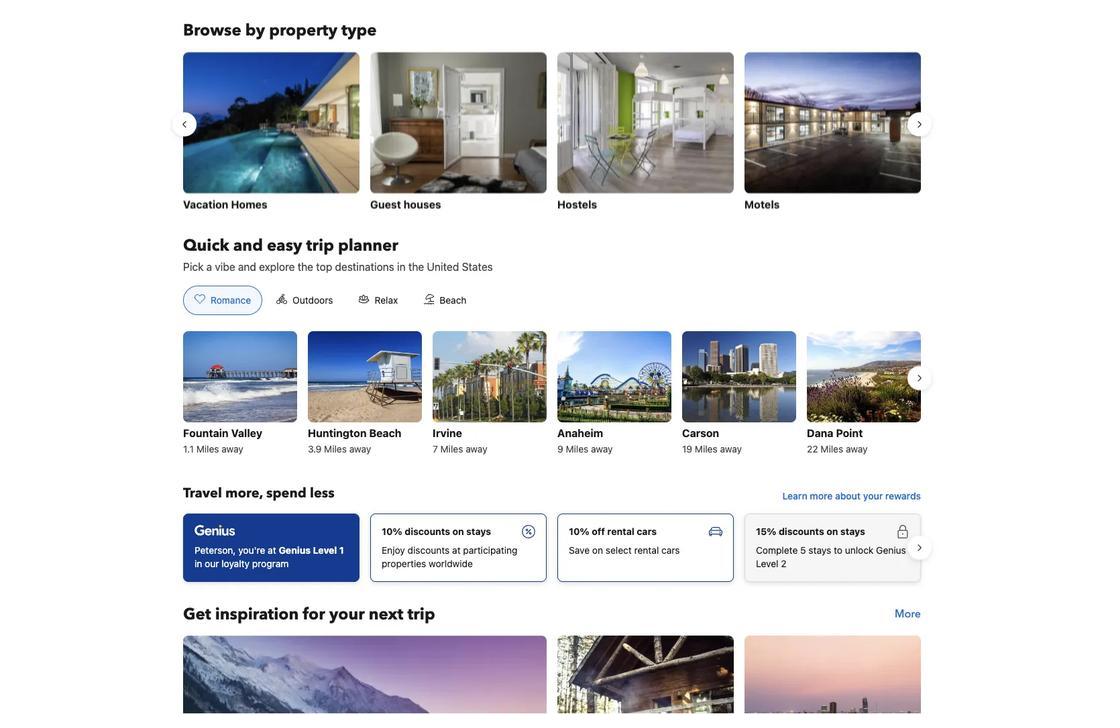 Task type: vqa. For each thing, say whether or not it's contained in the screenshot.
the Relax
yes



Task type: describe. For each thing, give the bounding box(es) containing it.
enjoy
[[382, 545, 405, 556]]

learn more about your rewards link
[[778, 484, 927, 509]]

10% for 10% discounts on stays
[[382, 526, 403, 538]]

properties
[[382, 559, 426, 570]]

peterson, you're at genius level 1 in our loyalty program
[[195, 545, 344, 570]]

at for genius
[[268, 545, 276, 556]]

destinations
[[335, 261, 394, 273]]

huntington beach 3.9 miles away
[[308, 427, 402, 455]]

complete 5 stays to unlock genius level 2
[[756, 545, 907, 570]]

more link
[[895, 604, 921, 625]]

quick
[[183, 234, 229, 257]]

discounts for discounts
[[405, 526, 450, 538]]

genius inside the complete 5 stays to unlock genius level 2
[[877, 545, 907, 556]]

guest
[[370, 198, 401, 210]]

next
[[369, 604, 404, 626]]

more,
[[225, 484, 263, 503]]

discounts inside the enjoy discounts at participating properties worldwide
[[408, 545, 450, 556]]

fountain
[[183, 427, 229, 440]]

vacation
[[183, 198, 229, 210]]

inspiration
[[215, 604, 299, 626]]

level inside the peterson, you're at genius level 1 in our loyalty program
[[313, 545, 337, 556]]

vacation homes
[[183, 198, 268, 210]]

irvine
[[433, 427, 462, 440]]

irvine 7 miles away
[[433, 427, 488, 455]]

motels
[[745, 198, 780, 210]]

outdoors button
[[265, 286, 345, 315]]

1.1
[[183, 444, 194, 455]]

houses
[[404, 198, 441, 210]]

anaheim
[[558, 427, 604, 440]]

miles inside dana point 22 miles away
[[821, 444, 844, 455]]

1 horizontal spatial on
[[593, 545, 603, 556]]

dana point 22 miles away
[[807, 427, 868, 455]]

9
[[558, 444, 564, 455]]

beach inside huntington beach 3.9 miles away
[[369, 427, 402, 440]]

our
[[205, 559, 219, 570]]

a
[[207, 261, 212, 273]]

region containing vacation homes
[[172, 47, 932, 219]]

your for next
[[329, 604, 365, 626]]

motels link
[[745, 52, 921, 213]]

worldwide
[[429, 559, 473, 570]]

0 vertical spatial rental
[[608, 526, 635, 538]]

get inspiration for your next trip
[[183, 604, 435, 626]]

1 vertical spatial trip
[[408, 604, 435, 626]]

miles inside fountain valley 1.1 miles away
[[196, 444, 219, 455]]

miles inside anaheim 9 miles away
[[566, 444, 589, 455]]

miles inside carson 19 miles away
[[695, 444, 718, 455]]

program
[[252, 559, 289, 570]]

peterson,
[[195, 545, 236, 556]]

guest houses
[[370, 198, 441, 210]]

genius inside the peterson, you're at genius level 1 in our loyalty program
[[279, 545, 311, 556]]

stays for 10% discounts on stays
[[467, 526, 491, 538]]

type
[[342, 19, 377, 42]]

get
[[183, 604, 211, 626]]

trip inside quick and easy trip planner pick a vibe and explore the top destinations in the united states
[[306, 234, 334, 257]]

unlock
[[845, 545, 874, 556]]

carson
[[683, 427, 720, 440]]

for
[[303, 604, 325, 626]]

save
[[569, 545, 590, 556]]

easy
[[267, 234, 302, 257]]

away inside huntington beach 3.9 miles away
[[349, 444, 371, 455]]

learn
[[783, 491, 808, 502]]

explore
[[259, 261, 295, 273]]

to
[[834, 545, 843, 556]]

10% discounts on stays
[[382, 526, 491, 538]]

region containing 10% discounts on stays
[[172, 509, 932, 588]]

carson 19 miles away
[[683, 427, 742, 455]]

states
[[462, 261, 493, 273]]

10% off rental cars
[[569, 526, 657, 538]]

more
[[895, 607, 921, 622]]

participating
[[463, 545, 518, 556]]

united
[[427, 261, 459, 273]]

loyalty
[[222, 559, 250, 570]]



Task type: locate. For each thing, give the bounding box(es) containing it.
tab list containing romance
[[172, 286, 489, 316]]

miles inside irvine 7 miles away
[[441, 444, 463, 455]]

3 away from the left
[[466, 444, 488, 455]]

19
[[683, 444, 693, 455]]

6 miles from the left
[[821, 444, 844, 455]]

your right for
[[329, 604, 365, 626]]

the left the "united"
[[409, 261, 424, 273]]

0 vertical spatial in
[[397, 261, 406, 273]]

your for rewards
[[864, 491, 883, 502]]

on for at
[[453, 526, 464, 538]]

1 vertical spatial level
[[756, 559, 779, 570]]

cars
[[637, 526, 657, 538], [662, 545, 680, 556]]

0 horizontal spatial the
[[298, 261, 313, 273]]

on right the save
[[593, 545, 603, 556]]

1 horizontal spatial at
[[452, 545, 461, 556]]

stays right 5
[[809, 545, 832, 556]]

10% up "enjoy"
[[382, 526, 403, 538]]

1 vertical spatial in
[[195, 559, 202, 570]]

region containing fountain valley
[[172, 326, 932, 463]]

relax button
[[347, 286, 410, 315]]

and
[[233, 234, 263, 257], [238, 261, 256, 273]]

trip up top
[[306, 234, 334, 257]]

cars right select
[[662, 545, 680, 556]]

away down anaheim
[[591, 444, 613, 455]]

0 vertical spatial level
[[313, 545, 337, 556]]

beach button
[[412, 286, 478, 315]]

away inside carson 19 miles away
[[720, 444, 742, 455]]

rental up select
[[608, 526, 635, 538]]

on up the enjoy discounts at participating properties worldwide
[[453, 526, 464, 538]]

stays up unlock
[[841, 526, 866, 538]]

1 the from the left
[[298, 261, 313, 273]]

away inside irvine 7 miles away
[[466, 444, 488, 455]]

discounts up 5
[[779, 526, 825, 538]]

vibe
[[215, 261, 235, 273]]

discounts
[[405, 526, 450, 538], [779, 526, 825, 538], [408, 545, 450, 556]]

rental
[[608, 526, 635, 538], [635, 545, 659, 556]]

1 horizontal spatial cars
[[662, 545, 680, 556]]

tab list
[[172, 286, 489, 316]]

beach inside beach button
[[440, 295, 467, 306]]

level left 1
[[313, 545, 337, 556]]

valley
[[231, 427, 262, 440]]

2
[[781, 559, 787, 570]]

miles
[[196, 444, 219, 455], [324, 444, 347, 455], [441, 444, 463, 455], [566, 444, 589, 455], [695, 444, 718, 455], [821, 444, 844, 455]]

discounts for 5
[[779, 526, 825, 538]]

0 horizontal spatial genius
[[279, 545, 311, 556]]

less
[[310, 484, 335, 503]]

discounts down 10% discounts on stays
[[408, 545, 450, 556]]

0 horizontal spatial on
[[453, 526, 464, 538]]

genius
[[279, 545, 311, 556], [877, 545, 907, 556]]

4 away from the left
[[591, 444, 613, 455]]

rental right select
[[635, 545, 659, 556]]

on
[[453, 526, 464, 538], [827, 526, 838, 538], [593, 545, 603, 556]]

0 horizontal spatial your
[[329, 604, 365, 626]]

miles right 7
[[441, 444, 463, 455]]

1 horizontal spatial beach
[[440, 295, 467, 306]]

miles down fountain at the bottom
[[196, 444, 219, 455]]

5
[[801, 545, 806, 556]]

in inside quick and easy trip planner pick a vibe and explore the top destinations in the united states
[[397, 261, 406, 273]]

beach
[[440, 295, 467, 306], [369, 427, 402, 440]]

7
[[433, 444, 438, 455]]

2 10% from the left
[[569, 526, 590, 538]]

1 10% from the left
[[382, 526, 403, 538]]

at inside the peterson, you're at genius level 1 in our loyalty program
[[268, 545, 276, 556]]

huntington
[[308, 427, 367, 440]]

in inside the peterson, you're at genius level 1 in our loyalty program
[[195, 559, 202, 570]]

at for participating
[[452, 545, 461, 556]]

2 at from the left
[[452, 545, 461, 556]]

at up worldwide
[[452, 545, 461, 556]]

22
[[807, 444, 819, 455]]

away inside dana point 22 miles away
[[846, 444, 868, 455]]

2 horizontal spatial stays
[[841, 526, 866, 538]]

1 at from the left
[[268, 545, 276, 556]]

your
[[864, 491, 883, 502], [329, 604, 365, 626]]

1 horizontal spatial trip
[[408, 604, 435, 626]]

browse by property type
[[183, 19, 377, 42]]

2 genius from the left
[[877, 545, 907, 556]]

0 horizontal spatial 10%
[[382, 526, 403, 538]]

0 horizontal spatial level
[[313, 545, 337, 556]]

level
[[313, 545, 337, 556], [756, 559, 779, 570]]

planner
[[338, 234, 399, 257]]

0 vertical spatial region
[[172, 47, 932, 219]]

10% up the save
[[569, 526, 590, 538]]

1
[[340, 545, 344, 556]]

0 horizontal spatial beach
[[369, 427, 402, 440]]

pick
[[183, 261, 204, 273]]

3.9
[[308, 444, 322, 455]]

discounts up the enjoy discounts at participating properties worldwide
[[405, 526, 450, 538]]

1 vertical spatial region
[[172, 326, 932, 463]]

romance
[[211, 295, 251, 306]]

anaheim 9 miles away
[[558, 427, 613, 455]]

3 region from the top
[[172, 509, 932, 588]]

15%
[[756, 526, 777, 538]]

on for stays
[[827, 526, 838, 538]]

1 horizontal spatial in
[[397, 261, 406, 273]]

and up "vibe"
[[233, 234, 263, 257]]

1 away from the left
[[222, 444, 243, 455]]

dana
[[807, 427, 834, 440]]

4 miles from the left
[[566, 444, 589, 455]]

0 horizontal spatial stays
[[467, 526, 491, 538]]

rewards
[[886, 491, 921, 502]]

0 vertical spatial beach
[[440, 295, 467, 306]]

at up 'program'
[[268, 545, 276, 556]]

about
[[836, 491, 861, 502]]

away right 19
[[720, 444, 742, 455]]

in left the our
[[195, 559, 202, 570]]

beach right huntington
[[369, 427, 402, 440]]

0 vertical spatial cars
[[637, 526, 657, 538]]

point
[[836, 427, 863, 440]]

and right "vibe"
[[238, 261, 256, 273]]

browse
[[183, 19, 241, 42]]

miles down huntington
[[324, 444, 347, 455]]

away right 7
[[466, 444, 488, 455]]

1 vertical spatial rental
[[635, 545, 659, 556]]

stays for 15% discounts on stays
[[841, 526, 866, 538]]

away down huntington
[[349, 444, 371, 455]]

more
[[810, 491, 833, 502]]

complete
[[756, 545, 798, 556]]

blue genius logo image
[[195, 525, 235, 536], [195, 525, 235, 536]]

1 vertical spatial beach
[[369, 427, 402, 440]]

0 vertical spatial your
[[864, 491, 883, 502]]

0 horizontal spatial cars
[[637, 526, 657, 538]]

away down valley
[[222, 444, 243, 455]]

stays inside the complete 5 stays to unlock genius level 2
[[809, 545, 832, 556]]

travel more, spend less
[[183, 484, 335, 503]]

2 horizontal spatial on
[[827, 526, 838, 538]]

0 horizontal spatial in
[[195, 559, 202, 570]]

miles inside huntington beach 3.9 miles away
[[324, 444, 347, 455]]

2 the from the left
[[409, 261, 424, 273]]

1 horizontal spatial your
[[864, 491, 883, 502]]

stays up participating
[[467, 526, 491, 538]]

6 away from the left
[[846, 444, 868, 455]]

vacation homes link
[[183, 52, 360, 213]]

10% for 10% off rental cars
[[569, 526, 590, 538]]

genius up 'program'
[[279, 545, 311, 556]]

guest houses link
[[370, 52, 547, 213]]

stays
[[467, 526, 491, 538], [841, 526, 866, 538], [809, 545, 832, 556]]

1 vertical spatial cars
[[662, 545, 680, 556]]

spend
[[266, 484, 307, 503]]

the left top
[[298, 261, 313, 273]]

1 horizontal spatial genius
[[877, 545, 907, 556]]

miles down carson
[[695, 444, 718, 455]]

0 vertical spatial and
[[233, 234, 263, 257]]

trip
[[306, 234, 334, 257], [408, 604, 435, 626]]

away down point
[[846, 444, 868, 455]]

1 genius from the left
[[279, 545, 311, 556]]

your right about
[[864, 491, 883, 502]]

off
[[592, 526, 605, 538]]

2 vertical spatial region
[[172, 509, 932, 588]]

outdoors
[[293, 295, 333, 306]]

enjoy discounts at participating properties worldwide
[[382, 545, 518, 570]]

romance button
[[183, 286, 262, 315]]

select
[[606, 545, 632, 556]]

top
[[316, 261, 332, 273]]

region
[[172, 47, 932, 219], [172, 326, 932, 463], [172, 509, 932, 588]]

fountain valley 1.1 miles away
[[183, 427, 262, 455]]

1 horizontal spatial level
[[756, 559, 779, 570]]

save on select rental cars
[[569, 545, 680, 556]]

at
[[268, 545, 276, 556], [452, 545, 461, 556]]

1 horizontal spatial stays
[[809, 545, 832, 556]]

travel
[[183, 484, 222, 503]]

5 miles from the left
[[695, 444, 718, 455]]

at inside the enjoy discounts at participating properties worldwide
[[452, 545, 461, 556]]

relax
[[375, 295, 398, 306]]

trip right next
[[408, 604, 435, 626]]

you're
[[238, 545, 265, 556]]

0 vertical spatial trip
[[306, 234, 334, 257]]

1 horizontal spatial the
[[409, 261, 424, 273]]

cars up save on select rental cars
[[637, 526, 657, 538]]

quick and easy trip planner pick a vibe and explore the top destinations in the united states
[[183, 234, 493, 273]]

by
[[245, 19, 265, 42]]

1 miles from the left
[[196, 444, 219, 455]]

level inside the complete 5 stays to unlock genius level 2
[[756, 559, 779, 570]]

learn more about your rewards
[[783, 491, 921, 502]]

1 horizontal spatial 10%
[[569, 526, 590, 538]]

3 miles from the left
[[441, 444, 463, 455]]

2 miles from the left
[[324, 444, 347, 455]]

miles right the 22
[[821, 444, 844, 455]]

beach down the "united"
[[440, 295, 467, 306]]

genius right unlock
[[877, 545, 907, 556]]

miles down anaheim
[[566, 444, 589, 455]]

1 vertical spatial and
[[238, 261, 256, 273]]

0 horizontal spatial trip
[[306, 234, 334, 257]]

in up relax
[[397, 261, 406, 273]]

5 away from the left
[[720, 444, 742, 455]]

away inside anaheim 9 miles away
[[591, 444, 613, 455]]

homes
[[231, 198, 268, 210]]

1 vertical spatial your
[[329, 604, 365, 626]]

away inside fountain valley 1.1 miles away
[[222, 444, 243, 455]]

hostels link
[[558, 52, 734, 213]]

property
[[269, 19, 338, 42]]

on up to
[[827, 526, 838, 538]]

level down complete
[[756, 559, 779, 570]]

2 away from the left
[[349, 444, 371, 455]]

2 region from the top
[[172, 326, 932, 463]]

15% discounts on stays
[[756, 526, 866, 538]]

1 region from the top
[[172, 47, 932, 219]]

0 horizontal spatial at
[[268, 545, 276, 556]]

hostels
[[558, 198, 597, 210]]



